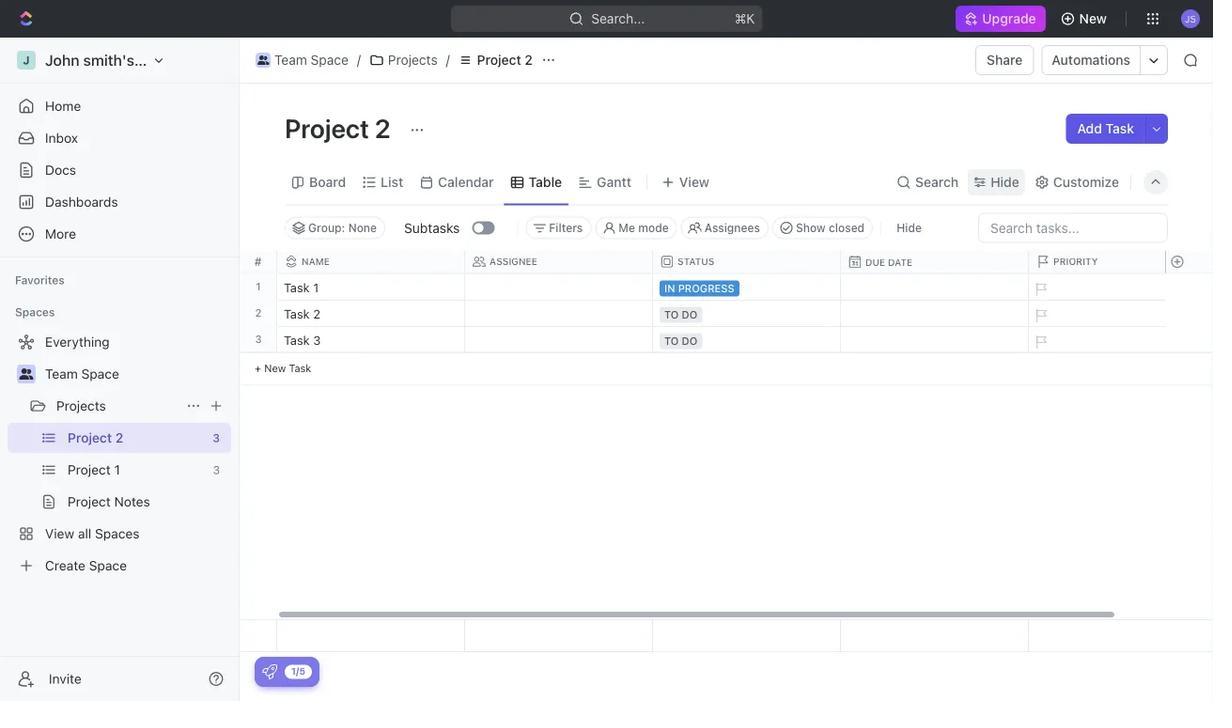 Task type: locate. For each thing, give the bounding box(es) containing it.
task down the task 2
[[284, 333, 310, 347]]

projects
[[388, 52, 438, 68], [56, 398, 106, 414]]

projects link
[[365, 49, 443, 71], [56, 391, 179, 421]]

1 horizontal spatial hide
[[991, 174, 1020, 190]]

1 for task 1
[[313, 280, 319, 294]]

1 horizontal spatial view
[[680, 174, 710, 190]]

create space
[[45, 558, 127, 574]]

0 horizontal spatial projects link
[[56, 391, 179, 421]]

name button
[[277, 255, 465, 268]]

0 horizontal spatial team
[[45, 366, 78, 382]]

row group
[[240, 274, 277, 386], [277, 274, 1214, 386], [1166, 274, 1213, 386]]

dashboards link
[[8, 187, 231, 217]]

john smith's workspace
[[45, 51, 216, 69]]

1 vertical spatial spaces
[[95, 526, 140, 542]]

task up the task 2
[[284, 280, 310, 294]]

1 vertical spatial set priority image
[[1027, 328, 1055, 356]]

press space to select this row. row
[[240, 274, 277, 300], [277, 274, 1214, 303], [1166, 274, 1213, 300], [240, 300, 277, 327], [277, 300, 1214, 330], [1166, 300, 1213, 327], [240, 327, 277, 353], [277, 327, 1214, 356], [1166, 327, 1213, 353], [277, 621, 1214, 653], [1166, 621, 1213, 653]]

1 vertical spatial space
[[81, 366, 119, 382]]

assignee
[[490, 256, 538, 267]]

view inside tree
[[45, 526, 74, 542]]

project 2 inside tree
[[68, 430, 123, 446]]

/
[[357, 52, 361, 68], [446, 52, 450, 68]]

home link
[[8, 91, 231, 121]]

show closed button
[[773, 217, 874, 239]]

1 vertical spatial view
[[45, 526, 74, 542]]

everything link
[[8, 327, 228, 357]]

spaces
[[15, 306, 55, 319], [95, 526, 140, 542]]

Search tasks... text field
[[980, 214, 1168, 242]]

1 vertical spatial to do cell
[[654, 327, 842, 352]]

1 inside sidebar navigation
[[114, 462, 120, 478]]

3
[[313, 333, 321, 347], [255, 333, 262, 346], [213, 432, 220, 445], [213, 464, 220, 477]]

do for task 3
[[682, 335, 698, 347]]

to do for task 2
[[665, 308, 698, 321]]

hide up date
[[897, 221, 922, 235]]

2 row group from the left
[[277, 274, 1214, 386]]

0 horizontal spatial view
[[45, 526, 74, 542]]

1 down #
[[256, 281, 261, 293]]

2 to from the top
[[665, 335, 679, 347]]

task down task 3
[[289, 362, 312, 375]]

0 horizontal spatial user group image
[[19, 369, 33, 380]]

set priority image
[[1027, 275, 1055, 303], [1027, 328, 1055, 356]]

task right 'add'
[[1106, 121, 1135, 136]]

0 vertical spatial project 2 link
[[454, 49, 538, 71]]

table link
[[525, 169, 562, 196]]

0 vertical spatial new
[[1080, 11, 1108, 26]]

2 inside 1 2 3
[[255, 307, 262, 319]]

set priority element
[[1027, 275, 1055, 303], [1027, 301, 1055, 330], [1027, 328, 1055, 356]]

gantt link
[[593, 169, 632, 196]]

1 up project notes
[[114, 462, 120, 478]]

to do cell for task 3
[[654, 327, 842, 352]]

1 inside 1 2 3
[[256, 281, 261, 293]]

0 vertical spatial view
[[680, 174, 710, 190]]

home
[[45, 98, 81, 114]]

tree inside sidebar navigation
[[8, 327, 231, 581]]

1 horizontal spatial projects
[[388, 52, 438, 68]]

2
[[525, 52, 533, 68], [375, 112, 391, 143], [313, 307, 321, 321], [255, 307, 262, 319], [115, 430, 123, 446]]

3 inside press space to select this row. row
[[313, 333, 321, 347]]

new inside "new" button
[[1080, 11, 1108, 26]]

1 horizontal spatial new
[[1080, 11, 1108, 26]]

spaces down favorites button
[[15, 306, 55, 319]]

to do for task 3
[[665, 335, 698, 347]]

2 to do from the top
[[665, 335, 698, 347]]

0 horizontal spatial /
[[357, 52, 361, 68]]

set priority image for 3
[[1027, 328, 1055, 356]]

1 down name
[[313, 280, 319, 294]]

1 vertical spatial new
[[264, 362, 286, 375]]

#
[[254, 255, 262, 268]]

john
[[45, 51, 79, 69]]

2 set priority element from the top
[[1027, 301, 1055, 330]]

2 horizontal spatial 1
[[313, 280, 319, 294]]

tree
[[8, 327, 231, 581]]

3 set priority element from the top
[[1027, 328, 1055, 356]]

1 vertical spatial project 2 link
[[68, 423, 205, 453]]

0 horizontal spatial new
[[264, 362, 286, 375]]

subtasks button
[[397, 213, 472, 243]]

progress
[[679, 282, 735, 294]]

search
[[916, 174, 959, 190]]

1 vertical spatial to
[[665, 335, 679, 347]]

2 to do cell from the top
[[654, 327, 842, 352]]

0 vertical spatial to do
[[665, 308, 698, 321]]

2 set priority image from the top
[[1027, 328, 1055, 356]]

1 vertical spatial team space
[[45, 366, 119, 382]]

upgrade
[[983, 11, 1037, 26]]

1 to do from the top
[[665, 308, 698, 321]]

0 horizontal spatial project 2
[[68, 430, 123, 446]]

0 vertical spatial user group image
[[257, 55, 269, 65]]

0 vertical spatial hide
[[991, 174, 1020, 190]]

1 to do cell from the top
[[654, 300, 842, 326]]

project 1
[[68, 462, 120, 478]]

j
[[23, 54, 30, 67]]

view left all
[[45, 526, 74, 542]]

share button
[[976, 45, 1035, 75]]

spaces up create space link
[[95, 526, 140, 542]]

hide button
[[969, 169, 1026, 196]]

0 horizontal spatial 1
[[114, 462, 120, 478]]

view inside button
[[680, 174, 710, 190]]

view up assignees button
[[680, 174, 710, 190]]

to do cell for task 2
[[654, 300, 842, 326]]

new down task 3
[[264, 362, 286, 375]]

project notes link
[[68, 487, 228, 517]]

show
[[796, 221, 826, 235]]

1 vertical spatial projects
[[56, 398, 106, 414]]

project 2
[[477, 52, 533, 68], [285, 112, 397, 143], [68, 430, 123, 446]]

press space to select this row. row containing task 3
[[277, 327, 1214, 356]]

date
[[889, 257, 913, 268]]

row
[[277, 251, 1214, 274]]

0 vertical spatial spaces
[[15, 306, 55, 319]]

board
[[309, 174, 346, 190]]

1 set priority element from the top
[[1027, 275, 1055, 303]]

task down the task 1
[[284, 307, 310, 321]]

2 do from the top
[[682, 335, 698, 347]]

1
[[313, 280, 319, 294], [256, 281, 261, 293], [114, 462, 120, 478]]

3 row group from the left
[[1166, 274, 1213, 386]]

new up automations
[[1080, 11, 1108, 26]]

1 horizontal spatial team
[[275, 52, 307, 68]]

hide right search
[[991, 174, 1020, 190]]

1 horizontal spatial user group image
[[257, 55, 269, 65]]

project
[[477, 52, 522, 68], [285, 112, 369, 143], [68, 430, 112, 446], [68, 462, 111, 478], [68, 494, 111, 510]]

new
[[1080, 11, 1108, 26], [264, 362, 286, 375]]

1 horizontal spatial /
[[446, 52, 450, 68]]

0 horizontal spatial team space
[[45, 366, 119, 382]]

1 vertical spatial to do
[[665, 335, 698, 347]]

1 vertical spatial projects link
[[56, 391, 179, 421]]

1 horizontal spatial 1
[[256, 281, 261, 293]]

0 horizontal spatial spaces
[[15, 306, 55, 319]]

project 2 link
[[454, 49, 538, 71], [68, 423, 205, 453]]

more
[[45, 226, 76, 242]]

1 horizontal spatial team space
[[275, 52, 349, 68]]

hide inside button
[[897, 221, 922, 235]]

0 vertical spatial to
[[665, 308, 679, 321]]

1 / from the left
[[357, 52, 361, 68]]

view
[[680, 174, 710, 190], [45, 526, 74, 542]]

view for view all spaces
[[45, 526, 74, 542]]

0 vertical spatial team space link
[[251, 49, 353, 71]]

create space link
[[8, 551, 228, 581]]

1 to from the top
[[665, 308, 679, 321]]

automations button
[[1043, 46, 1141, 74]]

cell
[[465, 274, 654, 299], [842, 274, 1030, 299], [465, 300, 654, 326], [842, 300, 1030, 326], [465, 327, 654, 352], [842, 327, 1030, 352]]

task
[[1106, 121, 1135, 136], [284, 280, 310, 294], [284, 307, 310, 321], [284, 333, 310, 347], [289, 362, 312, 375]]

dropdown menu image
[[842, 621, 1029, 652]]

1 vertical spatial hide
[[897, 221, 922, 235]]

1 vertical spatial team
[[45, 366, 78, 382]]

0 horizontal spatial hide
[[897, 221, 922, 235]]

to do
[[665, 308, 698, 321], [665, 335, 698, 347]]

1 horizontal spatial spaces
[[95, 526, 140, 542]]

⌘k
[[735, 11, 755, 26]]

0 vertical spatial team
[[275, 52, 307, 68]]

2 vertical spatial project 2
[[68, 430, 123, 446]]

calendar link
[[435, 169, 494, 196]]

create
[[45, 558, 86, 574]]

tree containing everything
[[8, 327, 231, 581]]

1 do from the top
[[682, 308, 698, 321]]

0 vertical spatial to do cell
[[654, 300, 842, 326]]

user group image
[[257, 55, 269, 65], [19, 369, 33, 380]]

1 set priority image from the top
[[1027, 275, 1055, 303]]

new for new task
[[264, 362, 286, 375]]

press space to select this row. row containing 1
[[240, 274, 277, 300]]

add task
[[1078, 121, 1135, 136]]

due date
[[866, 257, 913, 268]]

0 vertical spatial project 2
[[477, 52, 533, 68]]

0 horizontal spatial projects
[[56, 398, 106, 414]]

filters button
[[526, 217, 592, 239]]

to do cell
[[654, 300, 842, 326], [654, 327, 842, 352]]

0 vertical spatial set priority image
[[1027, 275, 1055, 303]]

1 vertical spatial team space link
[[45, 359, 228, 389]]

task inside button
[[1106, 121, 1135, 136]]

in
[[665, 282, 676, 294]]

hide
[[991, 174, 1020, 190], [897, 221, 922, 235]]

grid
[[240, 251, 1214, 653]]

1 horizontal spatial projects link
[[365, 49, 443, 71]]

do
[[682, 308, 698, 321], [682, 335, 698, 347]]

space
[[311, 52, 349, 68], [81, 366, 119, 382], [89, 558, 127, 574]]

hide button
[[890, 217, 930, 239]]

workspace
[[138, 51, 216, 69]]

task 3
[[284, 333, 321, 347]]

team space link
[[251, 49, 353, 71], [45, 359, 228, 389]]

1 vertical spatial project 2
[[285, 112, 397, 143]]

view all spaces link
[[8, 519, 228, 549]]

0 vertical spatial do
[[682, 308, 698, 321]]

1 vertical spatial user group image
[[19, 369, 33, 380]]

press space to select this row. row containing 3
[[240, 327, 277, 353]]

assignee button
[[465, 255, 654, 268]]

1 row group from the left
[[240, 274, 277, 386]]

1 2 3
[[255, 281, 262, 346]]

1 vertical spatial do
[[682, 335, 698, 347]]

in progress cell
[[654, 274, 842, 299]]

view for view
[[680, 174, 710, 190]]

new for new
[[1080, 11, 1108, 26]]



Task type: vqa. For each thing, say whether or not it's contained in the screenshot.


Task type: describe. For each thing, give the bounding box(es) containing it.
set priority image for 1
[[1027, 275, 1055, 303]]

new button
[[1054, 4, 1119, 34]]

1 horizontal spatial project 2
[[285, 112, 397, 143]]

1 horizontal spatial team space link
[[251, 49, 353, 71]]

share
[[987, 52, 1023, 68]]

due
[[866, 257, 886, 268]]

task for task 2
[[284, 307, 310, 321]]

smith's
[[83, 51, 134, 69]]

set priority element for task 3
[[1027, 328, 1055, 356]]

invite
[[49, 671, 82, 687]]

2 inside press space to select this row. row
[[313, 307, 321, 321]]

all
[[78, 526, 91, 542]]

0 vertical spatial team space
[[275, 52, 349, 68]]

view button
[[655, 160, 716, 205]]

everything
[[45, 334, 110, 350]]

assignees
[[705, 221, 761, 235]]

row group containing task 1
[[277, 274, 1214, 386]]

upgrade link
[[957, 6, 1046, 32]]

more button
[[8, 219, 231, 249]]

to for task 2
[[665, 308, 679, 321]]

status button
[[654, 255, 842, 268]]

2 / from the left
[[446, 52, 450, 68]]

team space inside tree
[[45, 366, 119, 382]]

row group containing 1 2 3
[[240, 274, 277, 386]]

in progress
[[665, 282, 735, 294]]

inbox
[[45, 130, 78, 146]]

status
[[678, 256, 715, 267]]

0 horizontal spatial project 2 link
[[68, 423, 205, 453]]

grid containing task 1
[[240, 251, 1214, 653]]

assignees button
[[681, 217, 769, 239]]

notes
[[114, 494, 150, 510]]

view all spaces
[[45, 526, 140, 542]]

projects link inside tree
[[56, 391, 179, 421]]

row containing name
[[277, 251, 1214, 274]]

me mode button
[[596, 217, 678, 239]]

set priority element for task 2
[[1027, 301, 1055, 330]]

filters
[[549, 221, 583, 235]]

js
[[1186, 13, 1197, 24]]

project 1 link
[[68, 455, 205, 485]]

priority button
[[1030, 255, 1214, 268]]

closed
[[829, 221, 865, 235]]

automations
[[1053, 52, 1131, 68]]

2 horizontal spatial project 2
[[477, 52, 533, 68]]

status column header
[[654, 251, 845, 273]]

task for task 3
[[284, 333, 310, 347]]

docs
[[45, 162, 76, 178]]

list link
[[377, 169, 404, 196]]

view button
[[655, 169, 716, 196]]

do for task 2
[[682, 308, 698, 321]]

due date column header
[[842, 251, 1033, 274]]

2 inside tree
[[115, 430, 123, 446]]

list
[[381, 174, 404, 190]]

customize
[[1054, 174, 1120, 190]]

search...
[[591, 11, 645, 26]]

group: none
[[308, 221, 377, 235]]

inbox link
[[8, 123, 231, 153]]

1/5
[[291, 666, 306, 677]]

table
[[529, 174, 562, 190]]

user group image inside tree
[[19, 369, 33, 380]]

press space to select this row. row containing task 2
[[277, 300, 1214, 330]]

search button
[[891, 169, 965, 196]]

favorites
[[15, 274, 65, 287]]

user group image inside team space link
[[257, 55, 269, 65]]

docs link
[[8, 155, 231, 185]]

show closed
[[796, 221, 865, 235]]

me mode
[[619, 221, 669, 235]]

mode
[[639, 221, 669, 235]]

assignee column header
[[465, 251, 657, 273]]

add
[[1078, 121, 1103, 136]]

name column header
[[277, 251, 469, 273]]

1 for project 1
[[114, 462, 120, 478]]

0 vertical spatial space
[[311, 52, 349, 68]]

group:
[[308, 221, 345, 235]]

spaces inside tree
[[95, 526, 140, 542]]

board link
[[306, 169, 346, 196]]

me
[[619, 221, 636, 235]]

sidebar navigation
[[0, 38, 244, 701]]

hide inside dropdown button
[[991, 174, 1020, 190]]

0 vertical spatial projects
[[388, 52, 438, 68]]

calendar
[[438, 174, 494, 190]]

subtasks
[[404, 220, 460, 235]]

priority
[[1054, 256, 1099, 267]]

none
[[348, 221, 377, 235]]

js button
[[1176, 4, 1206, 34]]

0 horizontal spatial team space link
[[45, 359, 228, 389]]

2 vertical spatial space
[[89, 558, 127, 574]]

1 horizontal spatial project 2 link
[[454, 49, 538, 71]]

task for task 1
[[284, 280, 310, 294]]

due date button
[[842, 256, 1030, 269]]

to for task 3
[[665, 335, 679, 347]]

projects inside sidebar navigation
[[56, 398, 106, 414]]

task 2
[[284, 307, 321, 321]]

gantt
[[597, 174, 632, 190]]

new task
[[264, 362, 312, 375]]

customize button
[[1029, 169, 1126, 196]]

task 1
[[284, 280, 319, 294]]

onboarding checklist button image
[[262, 665, 277, 680]]

press space to select this row. row containing task 1
[[277, 274, 1214, 303]]

set priority image
[[1027, 301, 1055, 330]]

add task button
[[1067, 114, 1146, 144]]

name
[[302, 256, 330, 267]]

press space to select this row. row containing 2
[[240, 300, 277, 327]]

team inside sidebar navigation
[[45, 366, 78, 382]]

project notes
[[68, 494, 150, 510]]

onboarding checklist button element
[[262, 665, 277, 680]]

set priority element for task 1
[[1027, 275, 1055, 303]]

dashboards
[[45, 194, 118, 210]]

0 vertical spatial projects link
[[365, 49, 443, 71]]

john smith's workspace, , element
[[17, 51, 36, 70]]

favorites button
[[8, 269, 72, 291]]



